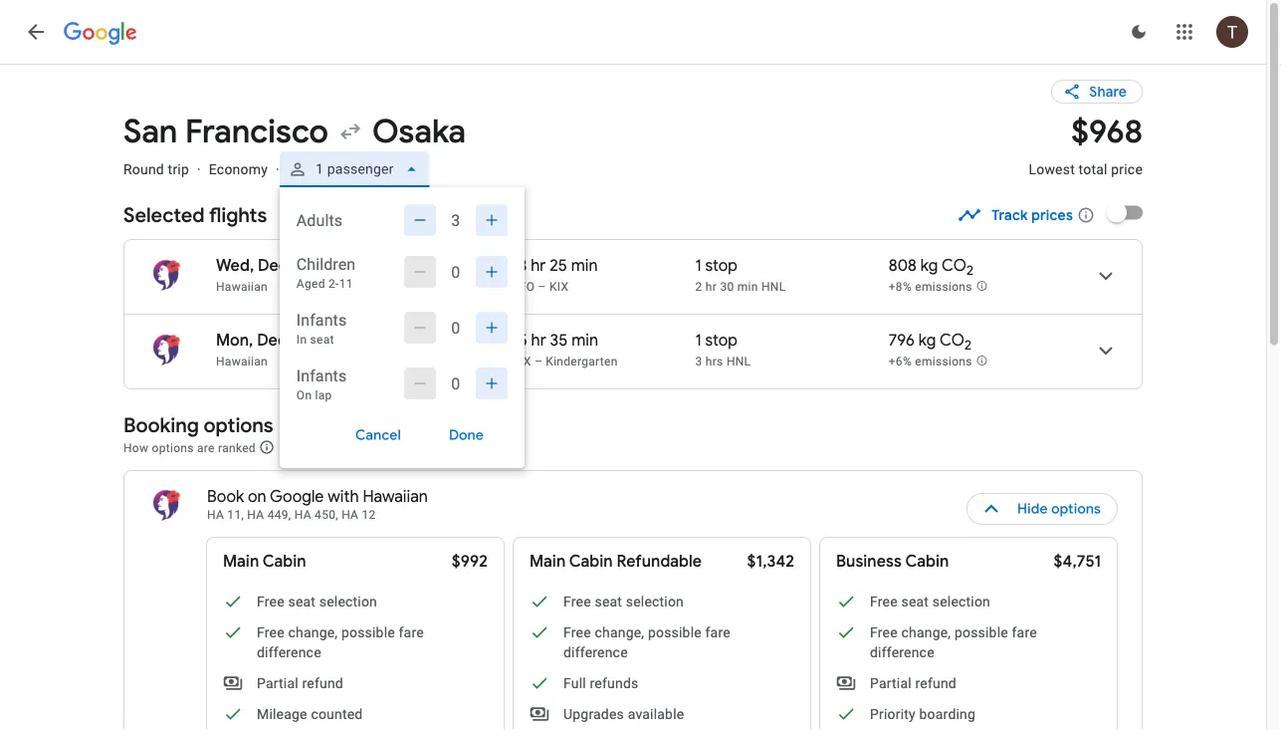 Task type: vqa. For each thing, say whether or not it's contained in the screenshot.
HNL to the bottom
yes



Task type: describe. For each thing, give the bounding box(es) containing it.
2 inside 1 stop 2 hr 30 min hnl
[[696, 280, 703, 294]]

12
[[362, 508, 376, 522]]

on
[[248, 487, 266, 507]]

in
[[297, 333, 307, 347]]

Departure time: 8:45 PM. text field
[[326, 330, 384, 351]]

main for main cabin
[[223, 551, 259, 572]]

stop for 18 hr 25 min
[[706, 256, 738, 276]]

possible for main cabin refundable
[[648, 624, 702, 640]]

booking
[[124, 412, 199, 438]]

kg for 796
[[919, 330, 937, 351]]

co for 796 kg co
[[940, 330, 965, 351]]

business
[[837, 551, 902, 572]]

7:20 am
[[320, 256, 379, 276]]

25
[[550, 256, 568, 276]]

 image inside return flight on monday, december 18. leaves kansai international airport at 8:45 pm on monday, december 18 and arrives at san francisco international airport at 7:20 pm on monday, december 18. element
[[314, 331, 318, 351]]

stop for 15 hr 35 min
[[706, 330, 738, 351]]

children
[[297, 255, 356, 273]]

infants on lap
[[297, 366, 347, 402]]

lap
[[315, 388, 332, 402]]

hide
[[1018, 500, 1049, 518]]

$992
[[452, 551, 488, 572]]

808 kg co 2
[[889, 256, 974, 279]]

selection for business cabin
[[933, 593, 991, 610]]

8:45 pm
[[326, 330, 384, 351]]

6
[[292, 256, 301, 276]]

$968 lowest total price
[[1029, 111, 1144, 177]]

808
[[889, 256, 917, 276]]

18 inside 18 hr 25 min sfo – kix
[[512, 256, 527, 276]]

number of passengers dialog
[[280, 187, 525, 468]]

kix inside 18 hr 25 min sfo – kix
[[550, 280, 569, 294]]

3 ha from the left
[[295, 508, 312, 522]]

min for 15 hr 35 min
[[572, 330, 599, 351]]

+8%
[[889, 280, 912, 294]]

difference for main cabin
[[257, 644, 322, 660]]

dec for mon,
[[257, 330, 287, 351]]

hr for 15 hr 35 min
[[531, 330, 547, 351]]

upgrades available
[[564, 706, 685, 722]]

wed, dec 6
[[216, 256, 301, 276]]

selected flights
[[124, 202, 267, 228]]

– for 25
[[538, 280, 547, 294]]

counted
[[311, 706, 363, 722]]

refund for main cabin
[[302, 675, 344, 691]]

how options are ranked
[[124, 441, 259, 455]]

booking options
[[124, 412, 273, 438]]

kix inside 15 hr 35 min kix – kindergarten
[[512, 355, 532, 369]]

449,
[[268, 508, 291, 522]]

hide options button
[[967, 485, 1119, 533]]

are
[[197, 441, 215, 455]]

1 for 18 hr 25 min
[[696, 256, 702, 276]]

difference for business cabin
[[871, 644, 935, 660]]

free change, possible fare difference for business cabin
[[871, 624, 1038, 660]]

full
[[564, 675, 587, 691]]

learn more about tracked prices image
[[1078, 206, 1096, 224]]

kindergarten
[[546, 355, 618, 369]]

796 kg co 2
[[889, 330, 972, 353]]

learn more about booking options element
[[259, 436, 275, 458]]

hawaiian for wed,
[[216, 280, 268, 294]]

1 passenger
[[316, 161, 394, 177]]

done button
[[425, 419, 508, 451]]

emissions for 796 kg co
[[916, 354, 973, 368]]

san
[[124, 111, 178, 152]]

osaka
[[373, 111, 466, 152]]

infants for infants in seat
[[297, 310, 347, 329]]

google
[[270, 487, 324, 507]]

selection for main cabin
[[320, 593, 378, 610]]

15 hr 35 min kix – kindergarten
[[512, 330, 618, 369]]

free seat selection for business cabin
[[871, 593, 991, 610]]

1 stop 3 hrs hnl
[[696, 330, 751, 369]]

adults
[[297, 211, 343, 230]]

1 inside 1 passenger popup button
[[316, 161, 324, 177]]

options for booking
[[204, 412, 273, 438]]

round
[[124, 161, 164, 177]]

seat for main cabin
[[288, 593, 316, 610]]

ranked
[[218, 441, 256, 455]]

economy
[[209, 161, 268, 177]]

free seat selection for main cabin refundable
[[564, 593, 684, 610]]

+1
[[455, 256, 465, 268]]

track
[[992, 206, 1029, 224]]

$1,342
[[748, 551, 795, 572]]

3 0 from the top
[[452, 374, 461, 393]]

min for 18 hr 25 min
[[571, 256, 598, 276]]

1 passenger button
[[280, 145, 430, 193]]

options for hide
[[1052, 500, 1102, 518]]

San Francisco to Osaka and back text field
[[124, 111, 1006, 152]]

1 stop 2 hr 30 min hnl
[[696, 256, 786, 294]]

968 us dollars element
[[1072, 111, 1144, 152]]

lowest
[[1029, 161, 1076, 177]]

flights
[[209, 202, 267, 228]]

30
[[721, 280, 735, 294]]

round trip
[[124, 161, 189, 177]]

dec for wed,
[[258, 256, 288, 276]]

fare for $4,751
[[1013, 624, 1038, 640]]

hide options
[[1018, 500, 1102, 518]]

35
[[550, 330, 568, 351]]

sfo
[[512, 280, 535, 294]]

$968
[[1072, 111, 1144, 152]]

hrs
[[706, 355, 724, 369]]

refund for business cabin
[[916, 675, 957, 691]]

main cabin
[[223, 551, 307, 572]]

2 for 808 kg co
[[967, 262, 974, 279]]

cabin for main cabin refundable
[[570, 551, 613, 572]]

track prices
[[992, 206, 1074, 224]]

1 ha from the left
[[207, 508, 224, 522]]

layover (1 of 1) is a 2 hr 30 min layover at daniel k. inouye international airport in honolulu. element
[[696, 279, 879, 295]]

11,
[[227, 508, 244, 522]]

difference for main cabin refundable
[[564, 644, 628, 660]]

available
[[628, 706, 685, 722]]

6:45 pm +1
[[397, 256, 465, 276]]

list containing wed, dec 6
[[125, 240, 1143, 388]]

hawaiian for mon,
[[216, 355, 268, 369]]

partial for business
[[871, 675, 912, 691]]

6:45 pm
[[397, 256, 455, 276]]

cabin for main cabin
[[263, 551, 307, 572]]

options for how
[[152, 441, 194, 455]]

free change, possible fare difference for main cabin refundable
[[564, 624, 731, 660]]

change, for business cabin
[[902, 624, 952, 640]]

 image for trip
[[197, 161, 201, 177]]

flight details. departing flight on wednesday, december 6. leaves san francisco international airport at 7:20 am on wednesday, december 6 and arrives at kansai international airport at 6:45 pm on thursday, december 7. image
[[1083, 252, 1131, 300]]



Task type: locate. For each thing, give the bounding box(es) containing it.
dec left 6
[[258, 256, 288, 276]]

selection down the business cabin
[[933, 593, 991, 610]]

partial refund
[[257, 675, 344, 691], [871, 675, 957, 691]]

1 0 from the top
[[452, 262, 461, 281]]

18 up infants on lap
[[291, 330, 306, 351]]

 image
[[314, 331, 318, 351]]

free seat selection down main cabin
[[257, 593, 378, 610]]

none text field containing $968
[[1029, 111, 1144, 195]]

+8% emissions
[[889, 280, 973, 294]]

2 0 from the top
[[452, 318, 461, 337]]

 image right economy
[[276, 161, 280, 177]]

learn more about booking options image
[[259, 439, 275, 455]]

1 horizontal spatial fare
[[706, 624, 731, 640]]

1 selection from the left
[[320, 593, 378, 610]]

0 horizontal spatial selection
[[320, 593, 378, 610]]

free change, possible fare difference up boarding
[[871, 624, 1038, 660]]

1 cabin from the left
[[263, 551, 307, 572]]

kix down 15
[[512, 355, 532, 369]]

partial up priority
[[871, 675, 912, 691]]

1 up '1 stop 3 hrs hnl' at the right
[[696, 256, 702, 276]]

2 free change, possible fare difference from the left
[[564, 624, 731, 660]]

emissions down 796 kg co 2
[[916, 354, 973, 368]]

0 horizontal spatial change,
[[288, 624, 338, 640]]

2 partial from the left
[[871, 675, 912, 691]]

partial
[[257, 675, 299, 691], [871, 675, 912, 691]]

1 main from the left
[[223, 551, 259, 572]]

change, up 'mileage counted'
[[288, 624, 338, 640]]

priority
[[871, 706, 916, 722]]

1 down 1 stop 2 hr 30 min hnl
[[696, 330, 702, 351]]

0 horizontal spatial 3
[[452, 211, 461, 230]]

0 horizontal spatial difference
[[257, 644, 322, 660]]

2 inside 808 kg co 2
[[967, 262, 974, 279]]

1 emissions from the top
[[916, 280, 973, 294]]

selection down refundable
[[626, 593, 684, 610]]

0 vertical spatial 3
[[452, 211, 461, 230]]

main cabin refundable
[[530, 551, 702, 572]]

2 up +6% emissions
[[965, 336, 972, 353]]

mon, dec 18
[[216, 330, 306, 351]]

2 vertical spatial options
[[1052, 500, 1102, 518]]

return flight on monday, december 18. leaves kansai international airport at 8:45 pm on monday, december 18 and arrives at san francisco international airport at 7:20 pm on monday, december 18. element
[[216, 330, 460, 351]]

kg for 808
[[921, 256, 939, 276]]

co
[[942, 256, 967, 276], [940, 330, 965, 351]]

15
[[512, 330, 528, 351]]

infants in seat
[[297, 310, 347, 347]]

1 horizontal spatial free seat selection
[[564, 593, 684, 610]]

min right '25'
[[571, 256, 598, 276]]

2 horizontal spatial selection
[[933, 593, 991, 610]]

options down booking
[[152, 441, 194, 455]]

3 possible from the left
[[955, 624, 1009, 640]]

2 vertical spatial hr
[[531, 330, 547, 351]]

mileage counted
[[257, 706, 363, 722]]

0 vertical spatial infants
[[297, 310, 347, 329]]

2 for 796 kg co
[[965, 336, 972, 353]]

with
[[328, 487, 359, 507]]

boarding
[[920, 706, 976, 722]]

2 change, from the left
[[595, 624, 645, 640]]

0 vertical spatial hawaiian
[[216, 280, 268, 294]]

0 vertical spatial hr
[[531, 256, 546, 276]]

infants
[[297, 310, 347, 329], [297, 366, 347, 385]]

2 horizontal spatial possible
[[955, 624, 1009, 640]]

main down the '11,'
[[223, 551, 259, 572]]

1 vertical spatial –
[[535, 355, 543, 369]]

ha left 12
[[342, 508, 359, 522]]

possible up boarding
[[955, 624, 1009, 640]]

3
[[452, 211, 461, 230], [696, 355, 703, 369]]

0 left 15
[[452, 318, 461, 337]]

0 vertical spatial min
[[571, 256, 598, 276]]

1 horizontal spatial partial
[[871, 675, 912, 691]]

2 selection from the left
[[626, 593, 684, 610]]

1 difference from the left
[[257, 644, 322, 660]]

3 change, from the left
[[902, 624, 952, 640]]

0 horizontal spatial options
[[152, 441, 194, 455]]

0 left sfo
[[452, 262, 461, 281]]

3 selection from the left
[[933, 593, 991, 610]]

0 vertical spatial –
[[538, 280, 547, 294]]

450,
[[315, 508, 339, 522]]

1 horizontal spatial main
[[530, 551, 566, 572]]

kix down '25'
[[550, 280, 569, 294]]

hawaiian down mon,
[[216, 355, 268, 369]]

price
[[1112, 161, 1144, 177]]

3 up +1
[[452, 211, 461, 230]]

1 vertical spatial infants
[[297, 366, 347, 385]]

hr left '25'
[[531, 256, 546, 276]]

ha down on
[[247, 508, 264, 522]]

1 horizontal spatial selection
[[626, 593, 684, 610]]

3 cabin from the left
[[906, 551, 950, 572]]

full refunds
[[564, 675, 639, 691]]

infants up lap
[[297, 366, 347, 385]]

francisco
[[185, 111, 329, 152]]

2 horizontal spatial fare
[[1013, 624, 1038, 640]]

min
[[571, 256, 598, 276], [738, 280, 759, 294], [572, 330, 599, 351]]

1 vertical spatial kg
[[919, 330, 937, 351]]

1 horizontal spatial  image
[[276, 161, 280, 177]]

2 inside 796 kg co 2
[[965, 336, 972, 353]]

1 horizontal spatial change,
[[595, 624, 645, 640]]

2-
[[329, 277, 339, 291]]

stop inside 1 stop 2 hr 30 min hnl
[[706, 256, 738, 276]]

cabin down 449,
[[263, 551, 307, 572]]

– left kindergarten
[[535, 355, 543, 369]]

 image for dec
[[309, 256, 312, 276]]

business cabin
[[837, 551, 950, 572]]

possible up counted
[[342, 624, 395, 640]]

kg up +6% emissions
[[919, 330, 937, 351]]

passenger
[[327, 161, 394, 177]]

free
[[257, 593, 285, 610], [564, 593, 591, 610], [871, 593, 898, 610], [257, 624, 285, 640], [564, 624, 591, 640], [871, 624, 898, 640]]

0 vertical spatial hnl
[[762, 280, 786, 294]]

possible for main cabin
[[342, 624, 395, 640]]

refunds
[[590, 675, 639, 691]]

 image
[[197, 161, 201, 177], [276, 161, 280, 177], [309, 256, 312, 276]]

emissions for 808 kg co
[[916, 280, 973, 294]]

hnl right hrs
[[727, 355, 751, 369]]

0 down the 7:20 pm
[[452, 374, 461, 393]]

1 free seat selection from the left
[[257, 593, 378, 610]]

1 for 15 hr 35 min
[[696, 330, 702, 351]]

stop up 30
[[706, 256, 738, 276]]

emissions down 808 kg co 2
[[916, 280, 973, 294]]

1 vertical spatial hawaiian
[[216, 355, 268, 369]]

how
[[124, 441, 149, 455]]

hawaiian down the wed,
[[216, 280, 268, 294]]

seat for business cabin
[[902, 593, 929, 610]]

2 horizontal spatial change,
[[902, 624, 952, 640]]

change, for main cabin refundable
[[595, 624, 645, 640]]

seat down main cabin refundable
[[595, 593, 623, 610]]

2 horizontal spatial free change, possible fare difference
[[871, 624, 1038, 660]]

1 fare from the left
[[399, 624, 424, 640]]

dec left in
[[257, 330, 287, 351]]

priority boarding
[[871, 706, 976, 722]]

 image right trip
[[197, 161, 201, 177]]

0 vertical spatial 1
[[316, 161, 324, 177]]

go back image
[[24, 20, 48, 44]]

cancel
[[356, 426, 401, 444]]

3 left hrs
[[696, 355, 703, 369]]

1 vertical spatial min
[[738, 280, 759, 294]]

min inside 1 stop 2 hr 30 min hnl
[[738, 280, 759, 294]]

fare
[[399, 624, 424, 640], [706, 624, 731, 640], [1013, 624, 1038, 640]]

Arrival time: 6:45 PM on  Thursday, December 7. text field
[[397, 256, 465, 276]]

layover (1 of 1) is a 3 hr layover at daniel k. inouye international airport in honolulu. element
[[696, 354, 879, 370]]

infants for infants on lap
[[297, 366, 347, 385]]

list
[[125, 240, 1143, 388]]

3 free seat selection from the left
[[871, 593, 991, 610]]

partial refund for main cabin
[[257, 675, 344, 691]]

2 infants from the top
[[297, 366, 347, 385]]

book on google with hawaiian ha 11, ha 449, ha 450, ha 12
[[207, 487, 428, 522]]

refund up 'mileage counted'
[[302, 675, 344, 691]]

possible for business cabin
[[955, 624, 1009, 640]]

2 horizontal spatial options
[[1052, 500, 1102, 518]]

– inside 18 hr 25 min sfo – kix
[[538, 280, 547, 294]]

2 partial refund from the left
[[871, 675, 957, 691]]

2 up +8% emissions
[[967, 262, 974, 279]]

book
[[207, 487, 244, 507]]

2 stop from the top
[[706, 330, 738, 351]]

 image right 6
[[309, 256, 312, 276]]

1 horizontal spatial 3
[[696, 355, 703, 369]]

ha down google
[[295, 508, 312, 522]]

1 vertical spatial 18
[[291, 330, 306, 351]]

1 vertical spatial options
[[152, 441, 194, 455]]

min right 30
[[738, 280, 759, 294]]

children aged 2-11
[[297, 255, 356, 291]]

departing flight on wednesday, december 6. leaves san francisco international airport at 7:20 am on wednesday, december 6 and arrives at kansai international airport at 6:45 pm on thursday, december 7. element
[[216, 256, 465, 276]]

1 inside 1 stop 2 hr 30 min hnl
[[696, 256, 702, 276]]

partial up mileage
[[257, 675, 299, 691]]

2 vertical spatial 0
[[452, 374, 461, 393]]

change,
[[288, 624, 338, 640], [595, 624, 645, 640], [902, 624, 952, 640]]

co up +8% emissions
[[942, 256, 967, 276]]

7:20 pm
[[401, 330, 460, 351]]

+6%
[[889, 354, 912, 368]]

3 inside '1 stop 3 hrs hnl'
[[696, 355, 703, 369]]

difference up full refunds
[[564, 644, 628, 660]]

1 horizontal spatial cabin
[[570, 551, 613, 572]]

2 vertical spatial 2
[[965, 336, 972, 353]]

1 possible from the left
[[342, 624, 395, 640]]

hr
[[531, 256, 546, 276], [706, 280, 717, 294], [531, 330, 547, 351]]

options right hide in the right bottom of the page
[[1052, 500, 1102, 518]]

hr left 30
[[706, 280, 717, 294]]

infants up return flight on monday, december 18. leaves kansai international airport at 8:45 pm on monday, december 18 and arrives at san francisco international airport at 7:20 pm on monday, december 18. element
[[297, 310, 347, 329]]

0 horizontal spatial partial refund
[[257, 675, 344, 691]]

stop up hrs
[[706, 330, 738, 351]]

done
[[449, 426, 484, 444]]

kg inside 796 kg co 2
[[919, 330, 937, 351]]

partial for main
[[257, 675, 299, 691]]

free seat selection down the business cabin
[[871, 593, 991, 610]]

seat
[[310, 333, 334, 347], [288, 593, 316, 610], [595, 593, 623, 610], [902, 593, 929, 610]]

1 partial refund from the left
[[257, 675, 344, 691]]

co up +6% emissions
[[940, 330, 965, 351]]

– for 35
[[535, 355, 543, 369]]

2
[[967, 262, 974, 279], [696, 280, 703, 294], [965, 336, 972, 353]]

main for main cabin refundable
[[530, 551, 566, 572]]

0 horizontal spatial refund
[[302, 675, 344, 691]]

Departure time: 7:20 AM. text field
[[320, 256, 379, 276]]

partial refund up priority boarding
[[871, 675, 957, 691]]

free change, possible fare difference up counted
[[257, 624, 424, 660]]

1 horizontal spatial kix
[[550, 280, 569, 294]]

0 vertical spatial 18
[[512, 256, 527, 276]]

kix
[[550, 280, 569, 294], [512, 355, 532, 369]]

free change, possible fare difference
[[257, 624, 424, 660], [564, 624, 731, 660], [871, 624, 1038, 660]]

ha
[[207, 508, 224, 522], [247, 508, 264, 522], [295, 508, 312, 522], [342, 508, 359, 522]]

min inside 18 hr 25 min sfo – kix
[[571, 256, 598, 276]]

0 horizontal spatial possible
[[342, 624, 395, 640]]

None text field
[[1029, 111, 1144, 195]]

1 horizontal spatial refund
[[916, 675, 957, 691]]

free seat selection down main cabin refundable
[[564, 593, 684, 610]]

1 horizontal spatial options
[[204, 412, 273, 438]]

mon,
[[216, 330, 253, 351]]

3 free change, possible fare difference from the left
[[871, 624, 1038, 660]]

co for 808 kg co
[[942, 256, 967, 276]]

$4,751
[[1054, 551, 1102, 572]]

1
[[316, 161, 324, 177], [696, 256, 702, 276], [696, 330, 702, 351]]

+6% emissions
[[889, 354, 973, 368]]

fare for $1,342
[[706, 624, 731, 640]]

hawaiian
[[216, 280, 268, 294], [216, 355, 268, 369], [363, 487, 428, 507]]

1 horizontal spatial hnl
[[762, 280, 786, 294]]

0 horizontal spatial fare
[[399, 624, 424, 640]]

1 horizontal spatial 18
[[512, 256, 527, 276]]

emissions
[[916, 280, 973, 294], [916, 354, 973, 368]]

0 horizontal spatial free change, possible fare difference
[[257, 624, 424, 660]]

hnl inside '1 stop 3 hrs hnl'
[[727, 355, 751, 369]]

refund up boarding
[[916, 675, 957, 691]]

2 horizontal spatial  image
[[309, 256, 312, 276]]

2 vertical spatial min
[[572, 330, 599, 351]]

796
[[889, 330, 915, 351]]

selection for main cabin refundable
[[626, 593, 684, 610]]

1 infants from the top
[[297, 310, 347, 329]]

selection down 12
[[320, 593, 378, 610]]

1 vertical spatial stop
[[706, 330, 738, 351]]

1 vertical spatial 1
[[696, 256, 702, 276]]

4 ha from the left
[[342, 508, 359, 522]]

0 vertical spatial options
[[204, 412, 273, 438]]

seat down the business cabin
[[902, 593, 929, 610]]

18 up sfo
[[512, 256, 527, 276]]

stop
[[706, 256, 738, 276], [706, 330, 738, 351]]

refund
[[302, 675, 344, 691], [916, 675, 957, 691]]

main right $992
[[530, 551, 566, 572]]

0 vertical spatial kg
[[921, 256, 939, 276]]

kg inside 808 kg co 2
[[921, 256, 939, 276]]

change appearance image
[[1116, 8, 1163, 56]]

hawaiian inside book on google with hawaiian ha 11, ha 449, ha 450, ha 12
[[363, 487, 428, 507]]

possible down refundable
[[648, 624, 702, 640]]

hr for 18 hr 25 min
[[531, 256, 546, 276]]

1 vertical spatial 2
[[696, 280, 703, 294]]

0 horizontal spatial hnl
[[727, 355, 751, 369]]

0 vertical spatial kix
[[550, 280, 569, 294]]

cabin
[[263, 551, 307, 572], [570, 551, 613, 572], [906, 551, 950, 572]]

3 inside number of passengers dialog
[[452, 211, 461, 230]]

options
[[204, 412, 273, 438], [152, 441, 194, 455], [1052, 500, 1102, 518]]

Flight numbers HA 11, HA 449, HA 450, HA 12 text field
[[207, 508, 376, 522]]

difference up mileage
[[257, 644, 322, 660]]

1 vertical spatial 0
[[452, 318, 461, 337]]

upgrades
[[564, 706, 625, 722]]

3 fare from the left
[[1013, 624, 1038, 640]]

partial refund for business cabin
[[871, 675, 957, 691]]

2 difference from the left
[[564, 644, 628, 660]]

wed,
[[216, 256, 254, 276]]

co inside 796 kg co 2
[[940, 330, 965, 351]]

2 vertical spatial hawaiian
[[363, 487, 428, 507]]

1 change, from the left
[[288, 624, 338, 640]]

0 horizontal spatial free seat selection
[[257, 593, 378, 610]]

min inside 15 hr 35 min kix – kindergarten
[[572, 330, 599, 351]]

1 vertical spatial hnl
[[727, 355, 751, 369]]

Arrival time: 7:20 PM. text field
[[401, 330, 460, 351]]

hnl inside 1 stop 2 hr 30 min hnl
[[762, 280, 786, 294]]

0 vertical spatial dec
[[258, 256, 288, 276]]

18 hr 25 min sfo – kix
[[512, 256, 598, 294]]

hawaiian up 12
[[363, 487, 428, 507]]

1 stop from the top
[[706, 256, 738, 276]]

hr inside 15 hr 35 min kix – kindergarten
[[531, 330, 547, 351]]

cabin left refundable
[[570, 551, 613, 572]]

partial refund up 'mileage counted'
[[257, 675, 344, 691]]

free seat selection for main cabin
[[257, 593, 378, 610]]

2 horizontal spatial free seat selection
[[871, 593, 991, 610]]

co inside 808 kg co 2
[[942, 256, 967, 276]]

1 horizontal spatial difference
[[564, 644, 628, 660]]

san francisco
[[124, 111, 329, 152]]

2 horizontal spatial difference
[[871, 644, 935, 660]]

– inside 15 hr 35 min kix – kindergarten
[[535, 355, 543, 369]]

2 left 30
[[696, 280, 703, 294]]

0 vertical spatial 0
[[452, 262, 461, 281]]

selected
[[124, 202, 205, 228]]

change, down the business cabin
[[902, 624, 952, 640]]

– right sfo
[[538, 280, 547, 294]]

2 possible from the left
[[648, 624, 702, 640]]

0 for infants
[[452, 318, 461, 337]]

refundable
[[617, 551, 702, 572]]

cancel button
[[332, 419, 425, 451]]

11
[[339, 277, 353, 291]]

0 horizontal spatial kix
[[512, 355, 532, 369]]

2 fare from the left
[[706, 624, 731, 640]]

trip
[[168, 161, 189, 177]]

1 vertical spatial emissions
[[916, 354, 973, 368]]

2 ha from the left
[[247, 508, 264, 522]]

0 vertical spatial emissions
[[916, 280, 973, 294]]

0 horizontal spatial main
[[223, 551, 259, 572]]

change, up refunds at left bottom
[[595, 624, 645, 640]]

1 left passenger
[[316, 161, 324, 177]]

1 partial from the left
[[257, 675, 299, 691]]

2 emissions from the top
[[916, 354, 973, 368]]

2 vertical spatial 1
[[696, 330, 702, 351]]

kg up +8% emissions
[[921, 256, 939, 276]]

seat for main cabin refundable
[[595, 593, 623, 610]]

selection
[[320, 593, 378, 610], [626, 593, 684, 610], [933, 593, 991, 610]]

main
[[223, 551, 259, 572], [530, 551, 566, 572]]

18
[[512, 256, 527, 276], [291, 330, 306, 351]]

2 refund from the left
[[916, 675, 957, 691]]

0 horizontal spatial 18
[[291, 330, 306, 351]]

cabin right business
[[906, 551, 950, 572]]

0 vertical spatial co
[[942, 256, 967, 276]]

main content containing san francisco
[[124, 64, 1144, 730]]

main content
[[124, 64, 1144, 730]]

free change, possible fare difference for main cabin
[[257, 624, 424, 660]]

difference up priority
[[871, 644, 935, 660]]

flight details. return flight on monday, december 18. leaves kansai international airport at 8:45 pm on monday, december 18 and arrives at san francisco international airport at 7:20 pm on monday, december 18. image
[[1083, 327, 1131, 375]]

1 horizontal spatial free change, possible fare difference
[[564, 624, 731, 660]]

0 vertical spatial stop
[[706, 256, 738, 276]]

1 vertical spatial hr
[[706, 280, 717, 294]]

 image inside departing flight on wednesday, december 6. leaves san francisco international airport at 7:20 am on wednesday, december 6 and arrives at kansai international airport at 6:45 pm on thursday, december 7. 'element'
[[309, 256, 312, 276]]

seat down main cabin
[[288, 593, 316, 610]]

2 cabin from the left
[[570, 551, 613, 572]]

options inside dropdown button
[[1052, 500, 1102, 518]]

0 horizontal spatial  image
[[197, 161, 201, 177]]

1 vertical spatial co
[[940, 330, 965, 351]]

share button
[[1052, 80, 1144, 104]]

hnl right 30
[[762, 280, 786, 294]]

1 refund from the left
[[302, 675, 344, 691]]

hr right 15
[[531, 330, 547, 351]]

stop inside '1 stop 3 hrs hnl'
[[706, 330, 738, 351]]

fare for $992
[[399, 624, 424, 640]]

2 free seat selection from the left
[[564, 593, 684, 610]]

mileage
[[257, 706, 308, 722]]

1 vertical spatial dec
[[257, 330, 287, 351]]

1 horizontal spatial possible
[[648, 624, 702, 640]]

seat inside infants in seat
[[310, 333, 334, 347]]

1 horizontal spatial partial refund
[[871, 675, 957, 691]]

options up ranked
[[204, 412, 273, 438]]

hr inside 1 stop 2 hr 30 min hnl
[[706, 280, 717, 294]]

min up kindergarten
[[572, 330, 599, 351]]

0 horizontal spatial partial
[[257, 675, 299, 691]]

aged
[[297, 277, 325, 291]]

cabin for business cabin
[[906, 551, 950, 572]]

0 vertical spatial 2
[[967, 262, 974, 279]]

ha left the '11,'
[[207, 508, 224, 522]]

total
[[1079, 161, 1108, 177]]

3 difference from the left
[[871, 644, 935, 660]]

1 free change, possible fare difference from the left
[[257, 624, 424, 660]]

1 vertical spatial kix
[[512, 355, 532, 369]]

seat right in
[[310, 333, 334, 347]]

0 for children
[[452, 262, 461, 281]]

free change, possible fare difference up refunds at left bottom
[[564, 624, 731, 660]]

hr inside 18 hr 25 min sfo – kix
[[531, 256, 546, 276]]

0 horizontal spatial cabin
[[263, 551, 307, 572]]

2 horizontal spatial cabin
[[906, 551, 950, 572]]

on
[[297, 388, 312, 402]]

1 inside '1 stop 3 hrs hnl'
[[696, 330, 702, 351]]

change, for main cabin
[[288, 624, 338, 640]]

2 main from the left
[[530, 551, 566, 572]]

1 vertical spatial 3
[[696, 355, 703, 369]]



